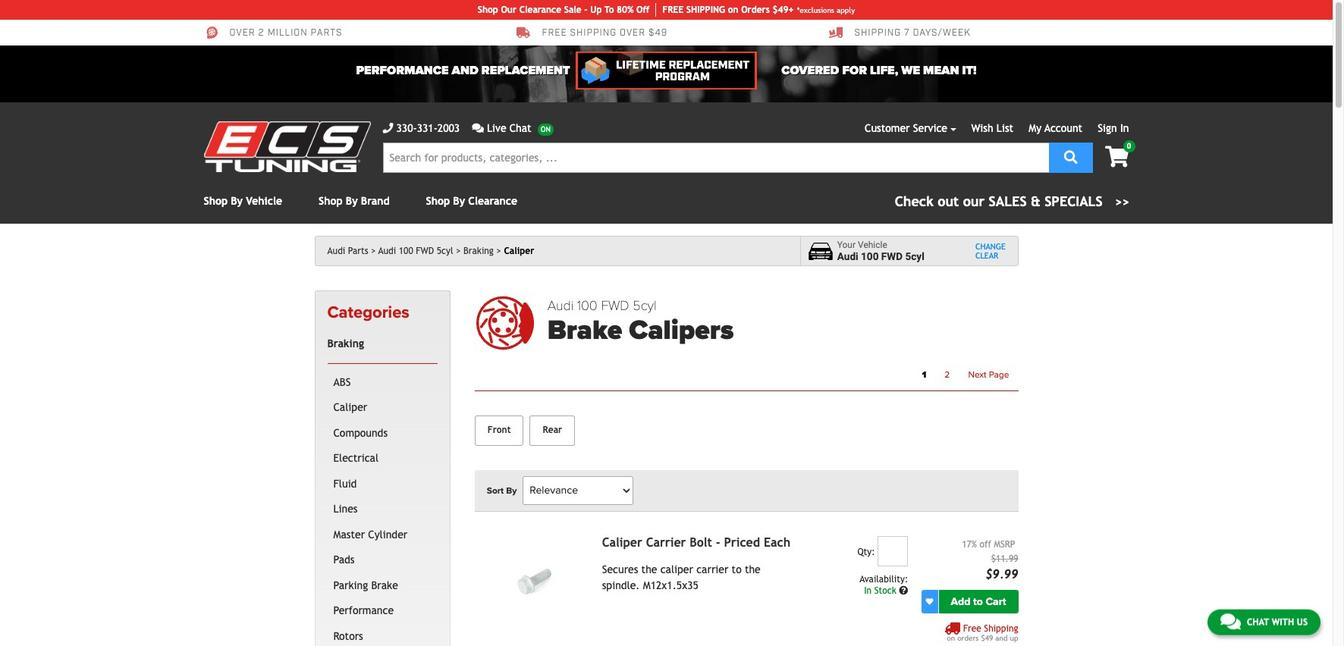 Task type: vqa. For each thing, say whether or not it's contained in the screenshot.
4th 'In' from the top
no



Task type: locate. For each thing, give the bounding box(es) containing it.
rear link
[[530, 415, 575, 446]]

audi for audi 100 fwd 5cyl
[[378, 246, 396, 256]]

1 vertical spatial $49
[[981, 634, 993, 642]]

on inside free shipping on orders $49 and up
[[947, 634, 955, 642]]

to right add
[[973, 595, 983, 608]]

- inside "link"
[[584, 5, 588, 15]]

by for clearance
[[453, 195, 465, 207]]

brake inside audi 100 fwd 5cyl brake calipers
[[547, 314, 622, 347]]

braking down shop by clearance link
[[464, 246, 494, 256]]

braking
[[464, 246, 494, 256], [327, 338, 364, 350]]

2 horizontal spatial fwd
[[881, 250, 903, 262]]

free down add to cart on the right of page
[[963, 623, 981, 634]]

0 horizontal spatial braking
[[327, 338, 364, 350]]

performance
[[333, 605, 394, 617]]

5cyl for audi 100 fwd 5cyl
[[437, 246, 453, 256]]

1 vertical spatial -
[[716, 535, 720, 550]]

to inside secures the caliper carrier to the spindle. m12x1.5x35
[[732, 563, 742, 576]]

apply
[[837, 6, 855, 14]]

1 vertical spatial brake
[[371, 579, 398, 592]]

0 vertical spatial to
[[732, 563, 742, 576]]

1 horizontal spatial free
[[963, 623, 981, 634]]

1 vertical spatial shipping
[[984, 623, 1018, 634]]

the up m12x1.5x35 on the bottom
[[641, 563, 657, 576]]

to right carrier
[[732, 563, 742, 576]]

caliper for caliper link
[[333, 402, 367, 414]]

0 horizontal spatial 5cyl
[[437, 246, 453, 256]]

0 vertical spatial chat
[[510, 122, 532, 134]]

1 horizontal spatial braking link
[[464, 246, 501, 256]]

page
[[989, 369, 1009, 380]]

spindle.
[[602, 579, 640, 591]]

0 vertical spatial on
[[728, 5, 739, 15]]

shop for shop our clearance sale - up to 80% off
[[478, 5, 498, 15]]

0 horizontal spatial free
[[542, 27, 567, 39]]

100 for audi 100 fwd 5cyl brake calipers
[[577, 297, 598, 314]]

0
[[1127, 142, 1131, 150]]

1 horizontal spatial caliper
[[504, 246, 534, 256]]

shop for shop by brand
[[319, 195, 343, 207]]

0 vertical spatial braking
[[464, 246, 494, 256]]

by up 'audi 100 fwd 5cyl' link at the top left
[[453, 195, 465, 207]]

next
[[968, 369, 987, 380]]

m12x1.5x35
[[643, 579, 699, 591]]

1 horizontal spatial -
[[716, 535, 720, 550]]

0 horizontal spatial on
[[728, 5, 739, 15]]

0 horizontal spatial caliper
[[333, 402, 367, 414]]

clearance down live
[[468, 195, 517, 207]]

5cyl down shop by clearance link
[[437, 246, 453, 256]]

1 horizontal spatial fwd
[[601, 297, 629, 314]]

clear link
[[976, 251, 1006, 260]]

audi inside audi 100 fwd 5cyl brake calipers
[[547, 297, 574, 314]]

next page link
[[959, 365, 1018, 384]]

free down shop our clearance sale - up to 80% off
[[542, 27, 567, 39]]

comments image
[[472, 123, 484, 134]]

caliper
[[504, 246, 534, 256], [333, 402, 367, 414], [602, 535, 642, 550]]

caliper carrier bolt - priced each link
[[602, 535, 791, 550]]

0 vertical spatial -
[[584, 5, 588, 15]]

1 horizontal spatial 5cyl
[[633, 297, 657, 314]]

in left stock
[[864, 585, 872, 596]]

None number field
[[878, 536, 908, 566]]

free
[[662, 5, 684, 15]]

change clear
[[976, 242, 1006, 260]]

add to cart button
[[939, 590, 1018, 613]]

chat right live
[[510, 122, 532, 134]]

replacement
[[482, 63, 570, 78]]

5cyl
[[437, 246, 453, 256], [905, 250, 925, 262], [633, 297, 657, 314]]

0 horizontal spatial 100
[[399, 246, 413, 256]]

add to wish list image
[[926, 598, 933, 606]]

fluid
[[333, 478, 357, 490]]

caliper for caliper carrier bolt - priced each
[[602, 535, 642, 550]]

17% off msrp $11.99 $9.99
[[962, 539, 1018, 582]]

shop inside "link"
[[478, 5, 498, 15]]

and
[[995, 634, 1008, 642]]

2 inside the paginated product list navigation navigation
[[945, 369, 950, 380]]

shipping inside free shipping on orders $49 and up
[[984, 623, 1018, 634]]

each
[[764, 535, 791, 550]]

1 horizontal spatial chat
[[1247, 617, 1269, 628]]

by left brand
[[346, 195, 358, 207]]

orders
[[741, 5, 770, 15]]

to inside button
[[973, 595, 983, 608]]

in right sign
[[1120, 122, 1129, 134]]

331-
[[417, 122, 438, 134]]

1 horizontal spatial 100
[[577, 297, 598, 314]]

shop
[[478, 5, 498, 15], [204, 195, 228, 207], [319, 195, 343, 207], [426, 195, 450, 207]]

0 vertical spatial clearance
[[519, 5, 561, 15]]

braking inside braking link
[[327, 338, 364, 350]]

fwd inside audi 100 fwd 5cyl brake calipers
[[601, 297, 629, 314]]

$49 left and
[[981, 634, 993, 642]]

2 vertical spatial caliper
[[602, 535, 642, 550]]

availability:
[[860, 574, 908, 585]]

1 horizontal spatial vehicle
[[858, 239, 887, 250]]

1
[[922, 369, 926, 380]]

vehicle down ecs tuning image
[[246, 195, 282, 207]]

$11.99
[[991, 554, 1018, 564]]

0 horizontal spatial braking link
[[324, 332, 434, 357]]

the down priced
[[745, 563, 761, 576]]

free shipping over $49 link
[[516, 26, 668, 39]]

compounds
[[333, 427, 388, 439]]

100 inside audi 100 fwd 5cyl brake calipers
[[577, 297, 598, 314]]

1 horizontal spatial shipping
[[984, 623, 1018, 634]]

0 horizontal spatial in
[[864, 585, 872, 596]]

on right ping at the top right
[[728, 5, 739, 15]]

shipping 7 days/week
[[855, 27, 971, 39]]

shopping cart image
[[1105, 146, 1129, 168]]

2 the from the left
[[745, 563, 761, 576]]

parking
[[333, 579, 368, 592]]

shop by brand link
[[319, 195, 390, 207]]

1 vertical spatial on
[[947, 634, 955, 642]]

1 vertical spatial to
[[973, 595, 983, 608]]

330-
[[396, 122, 417, 134]]

braking link down shop by clearance link
[[464, 246, 501, 256]]

over 2 million parts
[[229, 27, 342, 39]]

1 horizontal spatial in
[[1120, 122, 1129, 134]]

0 horizontal spatial to
[[732, 563, 742, 576]]

shipping
[[855, 27, 901, 39], [984, 623, 1018, 634]]

shipping 7 days/week link
[[829, 26, 971, 39]]

0 vertical spatial 2
[[258, 27, 265, 39]]

sign
[[1098, 122, 1117, 134]]

1 horizontal spatial 2
[[945, 369, 950, 380]]

parking brake link
[[330, 573, 434, 599]]

pads link
[[330, 548, 434, 573]]

to
[[732, 563, 742, 576], [973, 595, 983, 608]]

caliper up secures
[[602, 535, 642, 550]]

shipping down cart
[[984, 623, 1018, 634]]

1 vertical spatial vehicle
[[858, 239, 887, 250]]

- right 'bolt'
[[716, 535, 720, 550]]

5cyl up calipers
[[633, 297, 657, 314]]

1 vertical spatial braking
[[327, 338, 364, 350]]

2 right over
[[258, 27, 265, 39]]

0 horizontal spatial $49
[[649, 27, 668, 39]]

2 horizontal spatial 5cyl
[[905, 250, 925, 262]]

1 vertical spatial 2
[[945, 369, 950, 380]]

list
[[997, 122, 1014, 134]]

1 horizontal spatial to
[[973, 595, 983, 608]]

brake
[[547, 314, 622, 347], [371, 579, 398, 592]]

it!
[[962, 63, 977, 78]]

caliper down shop by clearance link
[[504, 246, 534, 256]]

chat left with
[[1247, 617, 1269, 628]]

1 vertical spatial caliper
[[333, 402, 367, 414]]

0 vertical spatial brake
[[547, 314, 622, 347]]

your vehicle audi 100 fwd 5cyl
[[837, 239, 925, 262]]

5cyl inside audi 100 fwd 5cyl brake calipers
[[633, 297, 657, 314]]

free inside free shipping on orders $49 and up
[[963, 623, 981, 634]]

2 horizontal spatial caliper
[[602, 535, 642, 550]]

my account
[[1029, 122, 1083, 134]]

2 horizontal spatial 100
[[861, 250, 879, 262]]

sort
[[487, 485, 504, 496]]

vehicle right the your
[[858, 239, 887, 250]]

clearance right our at the top left of the page
[[519, 5, 561, 15]]

life,
[[870, 63, 898, 78]]

cylinder
[[368, 529, 408, 541]]

shop by clearance link
[[426, 195, 517, 207]]

es#2990 - n90708504 - caliper carrier bolt - priced each - secures the caliper carrier to the spindle. m12x1.5x35 - genuine volkswagen audi - audi volkswagen image
[[475, 536, 590, 623]]

0 vertical spatial caliper
[[504, 246, 534, 256]]

0 horizontal spatial chat
[[510, 122, 532, 134]]

100 for audi 100 fwd 5cyl
[[399, 246, 413, 256]]

0 horizontal spatial 2
[[258, 27, 265, 39]]

- left up at left
[[584, 5, 588, 15]]

sales
[[989, 193, 1027, 209]]

shipping left 7
[[855, 27, 901, 39]]

we
[[901, 63, 920, 78]]

caliper down abs
[[333, 402, 367, 414]]

ping
[[705, 5, 725, 15]]

lifetime replacement program banner image
[[576, 52, 757, 90]]

0 horizontal spatial shipping
[[855, 27, 901, 39]]

caliper inside braking subcategories element
[[333, 402, 367, 414]]

the
[[641, 563, 657, 576], [745, 563, 761, 576]]

mean
[[923, 63, 959, 78]]

0 horizontal spatial -
[[584, 5, 588, 15]]

braking for the top braking link
[[464, 246, 494, 256]]

up
[[1010, 634, 1018, 642]]

our
[[501, 5, 517, 15]]

1 horizontal spatial on
[[947, 634, 955, 642]]

100 inside your vehicle audi 100 fwd 5cyl
[[861, 250, 879, 262]]

your
[[837, 239, 856, 250]]

1 vertical spatial free
[[963, 623, 981, 634]]

1 horizontal spatial clearance
[[519, 5, 561, 15]]

0 vertical spatial free
[[542, 27, 567, 39]]

2 right "1" link
[[945, 369, 950, 380]]

5cyl left clear
[[905, 250, 925, 262]]

1 horizontal spatial brake
[[547, 314, 622, 347]]

0 vertical spatial shipping
[[855, 27, 901, 39]]

braking up abs
[[327, 338, 364, 350]]

0 horizontal spatial brake
[[371, 579, 398, 592]]

1 horizontal spatial $49
[[981, 634, 993, 642]]

0 horizontal spatial clearance
[[468, 195, 517, 207]]

0 horizontal spatial fwd
[[416, 246, 434, 256]]

by down ecs tuning image
[[231, 195, 243, 207]]

caliper
[[660, 563, 693, 576]]

braking link down categories
[[324, 332, 434, 357]]

1 vertical spatial clearance
[[468, 195, 517, 207]]

1 horizontal spatial the
[[745, 563, 761, 576]]

0 vertical spatial braking link
[[464, 246, 501, 256]]

service
[[913, 122, 947, 134]]

Search text field
[[383, 143, 1049, 173]]

2003
[[438, 122, 460, 134]]

on
[[728, 5, 739, 15], [947, 634, 955, 642]]

lines link
[[330, 497, 434, 523]]

phone image
[[383, 123, 393, 134]]

fwd inside your vehicle audi 100 fwd 5cyl
[[881, 250, 903, 262]]

audi for audi 100 fwd 5cyl brake calipers
[[547, 297, 574, 314]]

0 horizontal spatial the
[[641, 563, 657, 576]]

wish
[[971, 122, 993, 134]]

$49
[[649, 27, 668, 39], [981, 634, 993, 642]]

free shipping over $49
[[542, 27, 668, 39]]

0 horizontal spatial vehicle
[[246, 195, 282, 207]]

clearance inside "link"
[[519, 5, 561, 15]]

1 horizontal spatial braking
[[464, 246, 494, 256]]

braking link
[[464, 246, 501, 256], [324, 332, 434, 357]]

$49 right over
[[649, 27, 668, 39]]

on left the orders
[[947, 634, 955, 642]]

category navigation element
[[314, 291, 450, 646]]



Task type: describe. For each thing, give the bounding box(es) containing it.
*exclusions apply link
[[797, 4, 855, 16]]

by for vehicle
[[231, 195, 243, 207]]

free for shipping
[[963, 623, 981, 634]]

free ship ping on orders $49+ *exclusions apply
[[662, 5, 855, 15]]

over 2 million parts link
[[204, 26, 342, 39]]

by for brand
[[346, 195, 358, 207]]

$49 inside free shipping on orders $49 and up
[[981, 634, 993, 642]]

next page
[[968, 369, 1009, 380]]

stock
[[874, 585, 896, 596]]

change link
[[976, 242, 1006, 251]]

shop our clearance sale - up to 80% off link
[[478, 3, 656, 17]]

shop by vehicle link
[[204, 195, 282, 207]]

abs
[[333, 376, 351, 388]]

electrical
[[333, 452, 379, 464]]

shipping
[[570, 27, 617, 39]]

sort by
[[487, 485, 517, 496]]

live
[[487, 122, 506, 134]]

1 the from the left
[[641, 563, 657, 576]]

free for shipping
[[542, 27, 567, 39]]

shop by vehicle
[[204, 195, 282, 207]]

audi for audi parts
[[327, 246, 345, 256]]

clearance for our
[[519, 5, 561, 15]]

7
[[904, 27, 910, 39]]

audi parts
[[327, 246, 368, 256]]

shop for shop by clearance
[[426, 195, 450, 207]]

pads
[[333, 554, 355, 566]]

audi 100 fwd 5cyl
[[378, 246, 453, 256]]

clear
[[976, 251, 999, 260]]

rear
[[543, 425, 562, 435]]

parts
[[311, 27, 342, 39]]

1 vertical spatial in
[[864, 585, 872, 596]]

braking subcategories element
[[327, 363, 437, 646]]

audi 100 fwd 5cyl link
[[378, 246, 461, 256]]

chat with us link
[[1208, 609, 1321, 635]]

calipers
[[629, 314, 734, 347]]

ecs tuning image
[[204, 121, 371, 172]]

qty:
[[858, 547, 875, 557]]

shop for shop by vehicle
[[204, 195, 228, 207]]

vehicle inside your vehicle audi 100 fwd 5cyl
[[858, 239, 887, 250]]

paginated product list navigation navigation
[[547, 365, 1018, 384]]

front
[[488, 425, 511, 435]]

msrp
[[994, 539, 1015, 550]]

my account link
[[1029, 122, 1083, 134]]

sales & specials
[[989, 193, 1103, 209]]

wish list
[[971, 122, 1014, 134]]

over
[[620, 27, 646, 39]]

master cylinder
[[333, 529, 408, 541]]

compounds link
[[330, 421, 434, 446]]

days/week
[[913, 27, 971, 39]]

braking for the bottom braking link
[[327, 338, 364, 350]]

5cyl inside your vehicle audi 100 fwd 5cyl
[[905, 250, 925, 262]]

change
[[976, 242, 1006, 251]]

5cyl for audi 100 fwd 5cyl brake calipers
[[633, 297, 657, 314]]

chat with us
[[1247, 617, 1308, 628]]

up
[[590, 5, 602, 15]]

carrier
[[697, 563, 729, 576]]

my
[[1029, 122, 1042, 134]]

master cylinder link
[[330, 523, 434, 548]]

electrical link
[[330, 446, 434, 472]]

sign in
[[1098, 122, 1129, 134]]

&
[[1031, 193, 1041, 209]]

covered
[[782, 63, 839, 78]]

2 link
[[936, 365, 959, 384]]

by right sort
[[506, 485, 517, 496]]

orders
[[957, 634, 979, 642]]

0 vertical spatial in
[[1120, 122, 1129, 134]]

0 vertical spatial $49
[[649, 27, 668, 39]]

for
[[842, 63, 867, 78]]

caliper link
[[330, 395, 434, 421]]

performance link
[[330, 599, 434, 624]]

fwd for audi 100 fwd 5cyl brake calipers
[[601, 297, 629, 314]]

categories
[[327, 303, 409, 322]]

performance
[[356, 63, 449, 78]]

*exclusions
[[797, 6, 834, 14]]

1 vertical spatial chat
[[1247, 617, 1269, 628]]

customer service button
[[865, 121, 956, 137]]

1 vertical spatial braking link
[[324, 332, 434, 357]]

shop by clearance
[[426, 195, 517, 207]]

fwd for audi 100 fwd 5cyl
[[416, 246, 434, 256]]

secures
[[602, 563, 638, 576]]

to
[[605, 5, 614, 15]]

80%
[[617, 5, 634, 15]]

$9.99
[[986, 567, 1018, 582]]

audi inside your vehicle audi 100 fwd 5cyl
[[837, 250, 858, 262]]

front link
[[475, 415, 524, 446]]

brand
[[361, 195, 390, 207]]

17%
[[962, 539, 977, 550]]

parts
[[348, 246, 368, 256]]

live chat link
[[472, 121, 554, 137]]

clearance for by
[[468, 195, 517, 207]]

comments image
[[1220, 612, 1241, 631]]

add
[[951, 595, 971, 608]]

million
[[267, 27, 308, 39]]

brake inside "link"
[[371, 579, 398, 592]]

cart
[[986, 595, 1006, 608]]

ship
[[686, 5, 705, 15]]

customer service
[[865, 122, 947, 134]]

account
[[1045, 122, 1083, 134]]

with
[[1272, 617, 1294, 628]]

abs link
[[330, 370, 434, 395]]

330-331-2003
[[396, 122, 460, 134]]

question circle image
[[899, 586, 908, 595]]

audi 100 fwd 5cyl brake calipers
[[547, 297, 734, 347]]

shop by brand
[[319, 195, 390, 207]]

0 vertical spatial vehicle
[[246, 195, 282, 207]]

sales & specials link
[[895, 191, 1129, 212]]

in stock
[[864, 585, 899, 596]]

0 link
[[1093, 140, 1135, 169]]

over
[[229, 27, 255, 39]]

search image
[[1064, 150, 1078, 163]]

customer
[[865, 122, 910, 134]]



